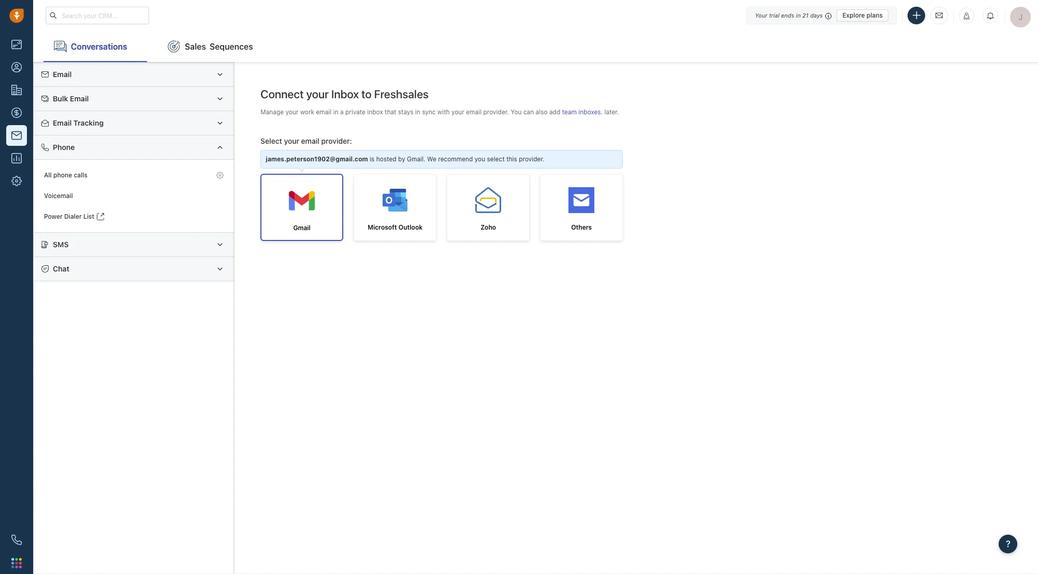 Task type: locate. For each thing, give the bounding box(es) containing it.
in left a
[[333, 108, 339, 116]]

phone element
[[6, 530, 27, 551]]

list
[[83, 213, 94, 221]]

email right bulk
[[70, 94, 89, 103]]

in
[[796, 12, 801, 18], [333, 108, 339, 116], [415, 108, 420, 116]]

provider.
[[484, 108, 509, 116], [519, 156, 545, 163]]

gmail.
[[407, 156, 426, 163]]

email up bulk
[[53, 70, 72, 79]]

add
[[550, 108, 561, 116]]

james.peterson1902@gmail.com
[[266, 156, 368, 163]]

email for email tracking
[[53, 119, 72, 127]]

team inboxes. link
[[562, 108, 605, 116]]

bulk
[[53, 94, 68, 103]]

select
[[261, 137, 282, 145]]

email image
[[936, 11, 943, 20]]

email up phone
[[53, 119, 72, 127]]

email right with
[[466, 108, 482, 116]]

0 vertical spatial provider.
[[484, 108, 509, 116]]

voicemail
[[44, 192, 73, 200]]

email up james.peterson1902@gmail.com
[[301, 137, 320, 145]]

gmail
[[293, 224, 311, 232]]

to
[[362, 88, 372, 101]]

zoho
[[481, 224, 496, 232]]

inbox
[[367, 108, 383, 116]]

1 horizontal spatial provider.
[[519, 156, 545, 163]]

your right select
[[284, 137, 299, 145]]

0 vertical spatial email
[[53, 70, 72, 79]]

in left the 21
[[796, 12, 801, 18]]

trial
[[769, 12, 780, 18]]

provider. left you
[[484, 108, 509, 116]]

microsoft outlook link
[[354, 174, 437, 241]]

phone image
[[11, 536, 22, 546]]

1 vertical spatial email
[[70, 94, 89, 103]]

gmail link
[[261, 174, 344, 241]]

email
[[53, 70, 72, 79], [70, 94, 89, 103], [53, 119, 72, 127]]

manage your work email in a private inbox that stays in sync with your email provider. you can also add team inboxes. later.
[[261, 108, 619, 116]]

tab list
[[33, 31, 1039, 62]]

plans
[[867, 11, 883, 19]]

email
[[316, 108, 332, 116], [466, 108, 482, 116], [301, 137, 320, 145]]

sms
[[53, 240, 69, 249]]

2 vertical spatial email
[[53, 119, 72, 127]]

hosted
[[376, 156, 397, 163]]

your left work
[[286, 108, 299, 116]]

your trial ends in 21 days
[[755, 12, 823, 18]]

by
[[398, 156, 405, 163]]

select your email provider:
[[261, 137, 352, 145]]

your
[[306, 88, 329, 101], [286, 108, 299, 116], [452, 108, 465, 116], [284, 137, 299, 145]]

private
[[345, 108, 366, 116]]

all
[[44, 172, 52, 179]]

sync
[[422, 108, 436, 116]]

your right with
[[452, 108, 465, 116]]

is
[[370, 156, 375, 163]]

your up work
[[306, 88, 329, 101]]

provider. right this at the left of page
[[519, 156, 545, 163]]

connect your inbox to freshsales
[[261, 88, 429, 101]]

phone
[[53, 143, 75, 152]]

in left sync
[[415, 108, 420, 116]]

email right work
[[316, 108, 332, 116]]

dialer
[[64, 213, 82, 221]]



Task type: vqa. For each thing, say whether or not it's contained in the screenshot.
THE CLICK
no



Task type: describe. For each thing, give the bounding box(es) containing it.
stays
[[398, 108, 414, 116]]

chat
[[53, 265, 69, 273]]

can
[[524, 108, 534, 116]]

your for to
[[306, 88, 329, 101]]

voicemail link
[[39, 186, 229, 207]]

phone
[[53, 172, 72, 179]]

others
[[571, 224, 592, 232]]

freshsales
[[374, 88, 429, 101]]

power dialer list
[[44, 213, 94, 221]]

inboxes.
[[579, 108, 603, 116]]

explore
[[843, 11, 865, 19]]

a
[[340, 108, 344, 116]]

your for provider:
[[284, 137, 299, 145]]

manage
[[261, 108, 284, 116]]

recommend
[[438, 156, 473, 163]]

email tracking
[[53, 119, 104, 127]]

that
[[385, 108, 397, 116]]

1 horizontal spatial in
[[415, 108, 420, 116]]

Search your CRM... text field
[[46, 7, 149, 24]]

sequences
[[210, 42, 253, 51]]

2 horizontal spatial in
[[796, 12, 801, 18]]

email for email
[[53, 70, 72, 79]]

microsoft
[[368, 224, 397, 232]]

your for email
[[286, 108, 299, 116]]

we
[[427, 156, 437, 163]]

sales sequences link
[[157, 31, 263, 62]]

days
[[811, 12, 823, 18]]

provider:
[[321, 137, 352, 145]]

explore plans link
[[837, 9, 889, 21]]

your
[[755, 12, 768, 18]]

work
[[300, 108, 314, 116]]

power
[[44, 213, 63, 221]]

microsoft outlook
[[368, 224, 423, 232]]

james.peterson1902@gmail.com is hosted by gmail. we recommend you select this provider.
[[266, 156, 545, 163]]

21
[[803, 12, 809, 18]]

conversations link
[[44, 31, 147, 62]]

zoho link
[[447, 174, 530, 241]]

others link
[[540, 174, 623, 241]]

bulk email
[[53, 94, 89, 103]]

team
[[562, 108, 577, 116]]

conversations
[[71, 42, 127, 51]]

later.
[[605, 108, 619, 116]]

select
[[487, 156, 505, 163]]

1 vertical spatial provider.
[[519, 156, 545, 163]]

power dialer list link
[[39, 207, 229, 227]]

sales
[[185, 42, 206, 51]]

also
[[536, 108, 548, 116]]

tracking
[[74, 119, 104, 127]]

tab list containing conversations
[[33, 31, 1039, 62]]

inbox
[[331, 88, 359, 101]]

freshworks switcher image
[[11, 559, 22, 569]]

0 horizontal spatial in
[[333, 108, 339, 116]]

explore plans
[[843, 11, 883, 19]]

you
[[511, 108, 522, 116]]

all phone calls link
[[39, 165, 229, 186]]

all phone calls
[[44, 172, 88, 179]]

0 horizontal spatial provider.
[[484, 108, 509, 116]]

this
[[507, 156, 517, 163]]

connect
[[261, 88, 304, 101]]

ends
[[781, 12, 795, 18]]

outlook
[[399, 224, 423, 232]]

sales sequences
[[185, 42, 253, 51]]

with
[[438, 108, 450, 116]]

you
[[475, 156, 485, 163]]

calls
[[74, 172, 88, 179]]



